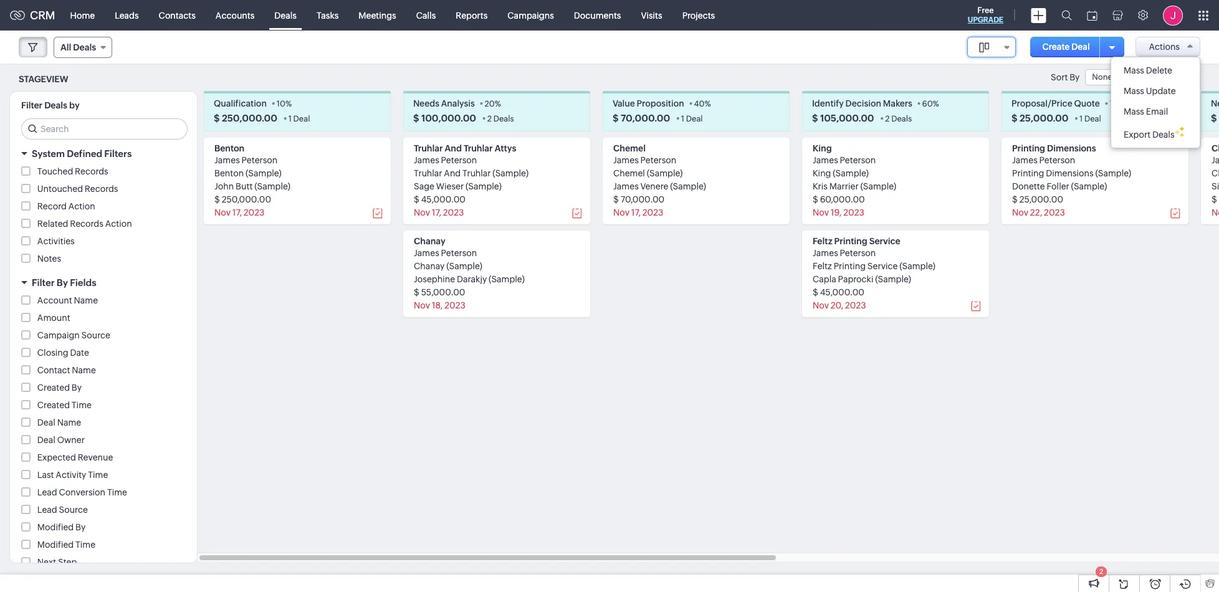 Task type: vqa. For each thing, say whether or not it's contained in the screenshot.
Mass Email at the right of the page
yes



Task type: describe. For each thing, give the bounding box(es) containing it.
7 inside ne $ 7
[[1219, 113, 1219, 124]]

sort
[[1051, 72, 1068, 82]]

(sample) up kris marrier (sample) link
[[833, 168, 869, 178]]

$ down needs
[[413, 113, 419, 124]]

closing date
[[37, 348, 89, 358]]

printing dimensions james peterson printing dimensions (sample) donette foller (sample) $ 25,000.00 nov 22, 2023
[[1012, 144, 1132, 218]]

account
[[37, 296, 72, 306]]

profile image
[[1163, 5, 1183, 25]]

all
[[60, 42, 71, 52]]

1 deal for $ 250,000.00
[[288, 114, 310, 124]]

name for account name
[[74, 296, 98, 306]]

1 benton from the top
[[214, 144, 244, 154]]

feltz printing service james peterson feltz printing service (sample) capla paprocki (sample) $ 45,000.00 nov 20, 2023
[[813, 236, 936, 311]]

0 vertical spatial action
[[68, 202, 95, 212]]

chemel james peterson chemel (sample) james venere (sample) $ 70,000.00 nov 17, 2023
[[613, 144, 706, 218]]

$ inside ne $ 7
[[1211, 113, 1217, 124]]

(sample) down benton (sample) link
[[254, 182, 290, 192]]

truhlar down $ 100,000.00
[[414, 144, 443, 154]]

campaigns link
[[498, 0, 564, 30]]

22,
[[1030, 208, 1042, 218]]

deal right $ 250,000.00
[[293, 114, 310, 124]]

mass delete
[[1124, 65, 1173, 75]]

created by
[[37, 383, 82, 393]]

defined
[[67, 149, 102, 159]]

100,000.00
[[421, 113, 476, 124]]

(sample) up josephine darakjy (sample) link at the left of page
[[447, 261, 483, 271]]

identify
[[812, 99, 844, 109]]

$ down value
[[613, 113, 619, 124]]

paprocki
[[838, 274, 874, 284]]

untouched records
[[37, 184, 118, 194]]

lead for lead source
[[37, 505, 57, 515]]

campaigns
[[508, 10, 554, 20]]

20
[[485, 99, 495, 109]]

date
[[70, 348, 89, 358]]

by for modified
[[75, 523, 86, 533]]

1 for 70,000.00
[[681, 114, 685, 124]]

james down chemel (sample) link
[[613, 182, 639, 192]]

60,000.00
[[820, 195, 865, 205]]

mass delete link
[[1111, 60, 1200, 81]]

deals left 'by'
[[44, 101, 67, 111]]

actions
[[1149, 42, 1180, 52]]

qualification
[[214, 99, 267, 109]]

nov inside king james peterson king (sample) kris marrier (sample) $ 60,000.00 nov 19, 2023
[[813, 208, 829, 218]]

deals down makers
[[892, 114, 912, 124]]

% for $ 25,000.00
[[1119, 99, 1125, 109]]

by for created
[[72, 383, 82, 393]]

2 king from the top
[[813, 168, 831, 178]]

55,000.00
[[421, 288, 465, 298]]

modified for modified by
[[37, 523, 74, 533]]

printing down $ 25,000.00
[[1012, 144, 1045, 154]]

deal down 40
[[686, 114, 703, 124]]

17, for chemel james peterson chemel (sample) james venere (sample) $ 70,000.00 nov 17, 2023
[[631, 208, 641, 218]]

None field
[[1085, 69, 1129, 86]]

45,000.00 inside truhlar and truhlar attys james peterson truhlar and truhlar (sample) sage wieser (sample) $ 45,000.00 nov 17, 2023
[[421, 195, 466, 205]]

peterson inside chanay james peterson chanay (sample) josephine darakjy (sample) $ 55,000.00 nov 18, 2023
[[441, 248, 477, 258]]

deal down quote
[[1085, 114, 1101, 124]]

system defined filters
[[32, 149, 132, 159]]

Search text field
[[22, 119, 187, 139]]

expected
[[37, 453, 76, 463]]

ch ja ch si $ 7 no
[[1212, 144, 1219, 218]]

deals left tasks
[[274, 10, 297, 20]]

step
[[58, 557, 77, 567]]

create menu element
[[1024, 0, 1054, 30]]

2023 inside chemel james peterson chemel (sample) james venere (sample) $ 70,000.00 nov 17, 2023
[[643, 208, 664, 218]]

(sample) down the printing dimensions (sample) link
[[1071, 182, 1107, 192]]

$ 100,000.00
[[413, 113, 476, 124]]

untouched
[[37, 184, 83, 194]]

attys
[[495, 144, 516, 154]]

ja
[[1212, 155, 1219, 165]]

james inside printing dimensions james peterson printing dimensions (sample) donette foller (sample) $ 25,000.00 nov 22, 2023
[[1012, 155, 1038, 165]]

no
[[1212, 208, 1219, 218]]

2 horizontal spatial 2
[[1100, 568, 1103, 575]]

10 %
[[277, 99, 292, 109]]

source for campaign source
[[81, 331, 110, 341]]

1 deal for $ 70,000.00
[[681, 114, 703, 124]]

$ 70,000.00
[[613, 113, 670, 124]]

45,000.00 inside "feltz printing service james peterson feltz printing service (sample) capla paprocki (sample) $ 45,000.00 nov 20, 2023"
[[820, 288, 865, 298]]

time down revenue
[[88, 470, 108, 480]]

king (sample) link
[[813, 168, 869, 178]]

% for $ 100,000.00
[[495, 99, 501, 109]]

(sample) down export
[[1096, 168, 1132, 178]]

2023 inside "feltz printing service james peterson feltz printing service (sample) capla paprocki (sample) $ 45,000.00 nov 20, 2023"
[[845, 301, 866, 311]]

makers
[[883, 99, 913, 109]]

$ inside "feltz printing service james peterson feltz printing service (sample) capla paprocki (sample) $ 45,000.00 nov 20, 2023"
[[813, 288, 818, 298]]

2023 inside truhlar and truhlar attys james peterson truhlar and truhlar (sample) sage wieser (sample) $ 45,000.00 nov 17, 2023
[[443, 208, 464, 218]]

king link
[[813, 144, 832, 154]]

$ down proposal/price
[[1012, 113, 1018, 124]]

create deal button
[[1030, 37, 1103, 57]]

modified by
[[37, 523, 86, 533]]

7 inside ch ja ch si $ 7 no
[[1219, 195, 1219, 205]]

(sample) down truhlar and truhlar (sample) link
[[466, 182, 502, 192]]

benton (sample) link
[[214, 168, 282, 178]]

nov inside chemel james peterson chemel (sample) james venere (sample) $ 70,000.00 nov 17, 2023
[[613, 208, 630, 218]]

next
[[37, 557, 56, 567]]

printing dimensions link
[[1012, 144, 1096, 154]]

lead conversion time
[[37, 488, 127, 498]]

related records action
[[37, 219, 132, 229]]

$ 250,000.00
[[214, 113, 277, 124]]

contacts link
[[149, 0, 206, 30]]

(sample) up the capla paprocki (sample) link
[[900, 261, 936, 271]]

(sample) down 'attys'
[[493, 168, 529, 178]]

record action
[[37, 202, 95, 212]]

visits link
[[631, 0, 672, 30]]

ne $ 7
[[1211, 99, 1219, 124]]

40
[[694, 99, 705, 109]]

crm link
[[10, 9, 55, 22]]

2 for $ 100,000.00
[[487, 114, 492, 124]]

projects
[[682, 10, 715, 20]]

free upgrade
[[968, 6, 1004, 24]]

chanay link
[[414, 236, 445, 246]]

250,000.00 inside benton james peterson benton (sample) john butt (sample) $ 250,000.00 nov 17, 2023
[[222, 195, 271, 205]]

si link
[[1212, 182, 1219, 192]]

james inside king james peterson king (sample) kris marrier (sample) $ 60,000.00 nov 19, 2023
[[813, 155, 838, 165]]

truhlar up sage
[[414, 168, 442, 178]]

free
[[978, 6, 994, 15]]

chemel (sample) link
[[613, 168, 683, 178]]

$ inside chanay james peterson chanay (sample) josephine darakjy (sample) $ 55,000.00 nov 18, 2023
[[414, 288, 419, 298]]

0 vertical spatial service
[[869, 236, 901, 246]]

calls link
[[406, 0, 446, 30]]

peterson inside chemel james peterson chemel (sample) james venere (sample) $ 70,000.00 nov 17, 2023
[[641, 155, 677, 165]]

none
[[1092, 72, 1113, 82]]

closing
[[37, 348, 68, 358]]

2023 inside printing dimensions james peterson printing dimensions (sample) donette foller (sample) $ 25,000.00 nov 22, 2023
[[1044, 208, 1065, 218]]

documents
[[574, 10, 621, 20]]

profile element
[[1156, 0, 1191, 30]]

1 chanay from the top
[[414, 236, 445, 246]]

create menu image
[[1031, 8, 1047, 23]]

deal up expected
[[37, 435, 55, 445]]

19,
[[831, 208, 842, 218]]

kris
[[813, 182, 828, 192]]

chanay (sample) link
[[414, 261, 483, 271]]

nov inside benton james peterson benton (sample) john butt (sample) $ 250,000.00 nov 17, 2023
[[214, 208, 231, 218]]

analysis
[[441, 99, 475, 109]]

campaign
[[37, 331, 80, 341]]

18,
[[432, 301, 443, 311]]

created time
[[37, 400, 92, 410]]

(sample) up james venere (sample) link
[[647, 168, 683, 178]]

by for sort
[[1070, 72, 1080, 82]]

1 25,000.00 from the top
[[1020, 113, 1069, 124]]

2 ch from the top
[[1212, 168, 1219, 178]]

si
[[1212, 182, 1219, 192]]

filter for filter deals by
[[21, 101, 42, 111]]

system
[[32, 149, 65, 159]]

needs analysis
[[413, 99, 475, 109]]

feltz printing service link
[[813, 236, 901, 246]]

2 for $ 105,000.00
[[885, 114, 890, 124]]

deals down email
[[1153, 130, 1175, 140]]

1 ch link from the top
[[1212, 144, 1219, 154]]

notes
[[37, 254, 61, 264]]

by for filter
[[57, 278, 68, 288]]

time down created by
[[72, 400, 92, 410]]

(sample) right marrier
[[861, 182, 897, 192]]

modified for modified time
[[37, 540, 74, 550]]

projects link
[[672, 0, 725, 30]]

1 70,000.00 from the top
[[621, 113, 670, 124]]

40 %
[[694, 99, 711, 109]]



Task type: locate. For each thing, give the bounding box(es) containing it.
nov left 18,
[[414, 301, 430, 311]]

1 vertical spatial source
[[59, 505, 88, 515]]

export
[[1124, 130, 1151, 140]]

touched records
[[37, 167, 108, 177]]

mass email link
[[1111, 102, 1200, 122]]

25,000.00 inside printing dimensions james peterson printing dimensions (sample) donette foller (sample) $ 25,000.00 nov 22, 2023
[[1020, 195, 1064, 205]]

king up kris on the right of the page
[[813, 168, 831, 178]]

1 horizontal spatial 2 deals
[[885, 114, 912, 124]]

All Deals field
[[54, 37, 112, 58]]

17, inside benton james peterson benton (sample) john butt (sample) $ 250,000.00 nov 17, 2023
[[232, 208, 242, 218]]

benton james peterson benton (sample) john butt (sample) $ 250,000.00 nov 17, 2023
[[214, 144, 290, 218]]

2 vertical spatial name
[[57, 418, 81, 428]]

2 2 deals from the left
[[885, 114, 912, 124]]

truhlar
[[414, 144, 443, 154], [464, 144, 493, 154], [414, 168, 442, 178], [463, 168, 491, 178]]

mass for mass update
[[1124, 86, 1145, 96]]

70,000.00 inside chemel james peterson chemel (sample) james venere (sample) $ 70,000.00 nov 17, 2023
[[621, 195, 665, 205]]

john
[[214, 182, 234, 192]]

truhlar up truhlar and truhlar (sample) link
[[464, 144, 493, 154]]

meetings
[[359, 10, 396, 20]]

1 vertical spatial modified
[[37, 540, 74, 550]]

17, inside truhlar and truhlar attys james peterson truhlar and truhlar (sample) sage wieser (sample) $ 45,000.00 nov 17, 2023
[[432, 208, 441, 218]]

0 vertical spatial 70,000.00
[[621, 113, 670, 124]]

update
[[1146, 86, 1176, 96]]

josephine
[[414, 274, 455, 284]]

1 vertical spatial and
[[444, 168, 461, 178]]

created for created time
[[37, 400, 70, 410]]

service
[[869, 236, 901, 246], [868, 261, 898, 271]]

$ down sage
[[414, 195, 419, 205]]

0 vertical spatial dimensions
[[1047, 144, 1096, 154]]

1 17, from the left
[[232, 208, 242, 218]]

records down record action
[[70, 219, 103, 229]]

quote
[[1074, 99, 1100, 109]]

1 lead from the top
[[37, 488, 57, 498]]

7
[[1219, 113, 1219, 124], [1219, 195, 1219, 205]]

printing up paprocki
[[834, 261, 866, 271]]

needs
[[413, 99, 439, 109]]

$ down qualification
[[214, 113, 220, 124]]

search element
[[1054, 0, 1080, 31]]

4 % from the left
[[933, 99, 939, 109]]

chanay up chanay (sample) link
[[414, 236, 445, 246]]

proposition
[[637, 99, 684, 109]]

name down the date
[[72, 365, 96, 375]]

2 25,000.00 from the top
[[1020, 195, 1064, 205]]

created for created by
[[37, 383, 70, 393]]

2 1 deal from the left
[[681, 114, 703, 124]]

1 2 deals from the left
[[487, 114, 514, 124]]

2023 inside king james peterson king (sample) kris marrier (sample) $ 60,000.00 nov 19, 2023
[[844, 208, 865, 218]]

0 vertical spatial 25,000.00
[[1020, 113, 1069, 124]]

service up the capla paprocki (sample) link
[[868, 261, 898, 271]]

$ inside truhlar and truhlar attys james peterson truhlar and truhlar (sample) sage wieser (sample) $ 45,000.00 nov 17, 2023
[[414, 195, 419, 205]]

1 vertical spatial king
[[813, 168, 831, 178]]

2 lead from the top
[[37, 505, 57, 515]]

benton up benton (sample) link
[[214, 144, 244, 154]]

2 deals for 100,000.00
[[487, 114, 514, 124]]

(sample) down feltz printing service (sample) link
[[875, 274, 911, 284]]

records for related
[[70, 219, 103, 229]]

0 horizontal spatial 2
[[487, 114, 492, 124]]

2 deals down 20 %
[[487, 114, 514, 124]]

records
[[75, 167, 108, 177], [85, 184, 118, 194], [70, 219, 103, 229]]

$ down john
[[214, 195, 220, 205]]

0 horizontal spatial 45,000.00
[[421, 195, 466, 205]]

james down chanay link
[[414, 248, 439, 258]]

1 down quote
[[1080, 114, 1083, 124]]

deal name
[[37, 418, 81, 428]]

modified down lead source
[[37, 523, 74, 533]]

0 vertical spatial created
[[37, 383, 70, 393]]

0 vertical spatial 7
[[1219, 113, 1219, 124]]

2023 down venere on the top of page
[[643, 208, 664, 218]]

45,000.00 down wieser
[[421, 195, 466, 205]]

nov inside chanay james peterson chanay (sample) josephine darakjy (sample) $ 55,000.00 nov 18, 2023
[[414, 301, 430, 311]]

0 vertical spatial source
[[81, 331, 110, 341]]

1 vertical spatial filter
[[32, 278, 55, 288]]

nov down john
[[214, 208, 231, 218]]

0 vertical spatial name
[[74, 296, 98, 306]]

2 deals for 105,000.00
[[885, 114, 912, 124]]

3 1 from the left
[[1080, 114, 1083, 124]]

0 vertical spatial ch
[[1212, 144, 1219, 154]]

marrier
[[830, 182, 859, 192]]

1 vertical spatial service
[[868, 261, 898, 271]]

2023 right "20,"
[[845, 301, 866, 311]]

$ inside chemel james peterson chemel (sample) james venere (sample) $ 70,000.00 nov 17, 2023
[[613, 195, 619, 205]]

0 horizontal spatial 17,
[[232, 208, 242, 218]]

upgrade
[[968, 16, 1004, 24]]

filter down stageview
[[21, 101, 42, 111]]

2 created from the top
[[37, 400, 70, 410]]

james down "benton" link
[[214, 155, 240, 165]]

nov inside truhlar and truhlar attys james peterson truhlar and truhlar (sample) sage wieser (sample) $ 45,000.00 nov 17, 2023
[[414, 208, 430, 218]]

45,000.00
[[421, 195, 466, 205], [820, 288, 865, 298]]

export deals
[[1124, 130, 1175, 140]]

nov left "22," at the right top
[[1012, 208, 1029, 218]]

calendar image
[[1087, 10, 1098, 20]]

filter inside dropdown button
[[32, 278, 55, 288]]

1 vertical spatial lead
[[37, 505, 57, 515]]

accounts
[[216, 10, 255, 20]]

0 horizontal spatial action
[[68, 202, 95, 212]]

filter by fields
[[32, 278, 96, 288]]

2
[[487, 114, 492, 124], [885, 114, 890, 124], [1100, 568, 1103, 575]]

deals inside "field"
[[73, 42, 96, 52]]

1 deal
[[288, 114, 310, 124], [681, 114, 703, 124], [1080, 114, 1101, 124]]

1 down the 10 % on the top
[[288, 114, 292, 124]]

stageview
[[19, 74, 68, 84]]

source
[[81, 331, 110, 341], [59, 505, 88, 515]]

1 1 deal from the left
[[288, 114, 310, 124]]

105,000.00
[[820, 113, 874, 124]]

mass left the delete
[[1124, 65, 1145, 75]]

name for deal name
[[57, 418, 81, 428]]

1 vertical spatial ch
[[1212, 168, 1219, 178]]

$ inside ch ja ch si $ 7 no
[[1212, 195, 1217, 205]]

1 for 250,000.00
[[288, 114, 292, 124]]

action down untouched records
[[105, 219, 132, 229]]

source for lead source
[[59, 505, 88, 515]]

peterson inside printing dimensions james peterson printing dimensions (sample) donette foller (sample) $ 25,000.00 nov 22, 2023
[[1040, 155, 1076, 165]]

2 modified from the top
[[37, 540, 74, 550]]

2023 down wieser
[[443, 208, 464, 218]]

filter deals by
[[21, 101, 80, 111]]

17, down sage
[[432, 208, 441, 218]]

0 vertical spatial feltz
[[813, 236, 833, 246]]

name for contact name
[[72, 365, 96, 375]]

1 vertical spatial chemel
[[613, 168, 645, 178]]

7 down si link
[[1219, 195, 1219, 205]]

1 vertical spatial created
[[37, 400, 70, 410]]

by up account name
[[57, 278, 68, 288]]

2 250,000.00 from the top
[[222, 195, 271, 205]]

1 mass from the top
[[1124, 65, 1145, 75]]

darakjy
[[457, 274, 487, 284]]

2 % from the left
[[495, 99, 501, 109]]

1 king from the top
[[813, 144, 832, 154]]

$ down ne
[[1211, 113, 1217, 124]]

time up 'step'
[[75, 540, 95, 550]]

campaign source
[[37, 331, 110, 341]]

3 mass from the top
[[1124, 107, 1145, 117]]

25,000.00
[[1020, 113, 1069, 124], [1020, 195, 1064, 205]]

created up deal name
[[37, 400, 70, 410]]

1 vertical spatial chanay
[[414, 261, 445, 271]]

% right makers
[[933, 99, 939, 109]]

lead for lead conversion time
[[37, 488, 57, 498]]

peterson up king (sample) link on the right of page
[[840, 155, 876, 165]]

2 feltz from the top
[[813, 261, 832, 271]]

home link
[[60, 0, 105, 30]]

james inside chanay james peterson chanay (sample) josephine darakjy (sample) $ 55,000.00 nov 18, 2023
[[414, 248, 439, 258]]

2 vertical spatial records
[[70, 219, 103, 229]]

nov inside "feltz printing service james peterson feltz printing service (sample) capla paprocki (sample) $ 45,000.00 nov 20, 2023"
[[813, 301, 829, 311]]

next step
[[37, 557, 77, 567]]

source down conversion
[[59, 505, 88, 515]]

(sample) up john butt (sample) link on the top left
[[246, 168, 282, 178]]

0 horizontal spatial 1 deal
[[288, 114, 310, 124]]

truhlar up sage wieser (sample) link
[[463, 168, 491, 178]]

3 17, from the left
[[631, 208, 641, 218]]

create
[[1043, 42, 1070, 52]]

lead down last
[[37, 488, 57, 498]]

70,000.00 down venere on the top of page
[[621, 195, 665, 205]]

modified up next step at the left bottom of page
[[37, 540, 74, 550]]

2 70,000.00 from the top
[[621, 195, 665, 205]]

peterson up chemel (sample) link
[[641, 155, 677, 165]]

benton
[[214, 144, 244, 154], [214, 168, 244, 178]]

activity
[[56, 470, 86, 480]]

2 benton from the top
[[214, 168, 244, 178]]

1 250,000.00 from the top
[[222, 113, 277, 124]]

1 horizontal spatial 45,000.00
[[820, 288, 865, 298]]

1 vertical spatial dimensions
[[1046, 168, 1094, 178]]

calls
[[416, 10, 436, 20]]

3 % from the left
[[705, 99, 711, 109]]

1 vertical spatial 25,000.00
[[1020, 195, 1064, 205]]

printing up the donette
[[1012, 168, 1044, 178]]

1 horizontal spatial 1
[[681, 114, 685, 124]]

venere
[[641, 182, 669, 192]]

ch link up the ja
[[1212, 144, 1219, 154]]

mass inside the mass update link
[[1124, 86, 1145, 96]]

truhlar and truhlar (sample) link
[[414, 168, 529, 178]]

created down contact on the left bottom of the page
[[37, 383, 70, 393]]

2023 down john butt (sample) link on the top left
[[244, 208, 265, 218]]

contacts
[[159, 10, 196, 20]]

1 vertical spatial feltz
[[813, 261, 832, 271]]

ch link
[[1212, 144, 1219, 154], [1212, 168, 1219, 178]]

2023 inside chanay james peterson chanay (sample) josephine darakjy (sample) $ 55,000.00 nov 18, 2023
[[445, 301, 466, 311]]

0 vertical spatial 45,000.00
[[421, 195, 466, 205]]

1 horizontal spatial 2
[[885, 114, 890, 124]]

75
[[1110, 99, 1119, 109]]

10
[[277, 99, 285, 109]]

last activity time
[[37, 470, 108, 480]]

% right analysis
[[495, 99, 501, 109]]

2 deals down makers
[[885, 114, 912, 124]]

1 deal down 40
[[681, 114, 703, 124]]

benton link
[[214, 144, 244, 154]]

truhlar and truhlar attys james peterson truhlar and truhlar (sample) sage wieser (sample) $ 45,000.00 nov 17, 2023
[[414, 144, 529, 218]]

contact name
[[37, 365, 96, 375]]

revenue
[[78, 453, 113, 463]]

delete
[[1146, 65, 1173, 75]]

sort by
[[1051, 72, 1080, 82]]

25,000.00 up "22," at the right top
[[1020, 195, 1064, 205]]

documents link
[[564, 0, 631, 30]]

filter
[[21, 101, 42, 111], [32, 278, 55, 288]]

1 for 25,000.00
[[1080, 114, 1083, 124]]

james inside truhlar and truhlar attys james peterson truhlar and truhlar (sample) sage wieser (sample) $ 45,000.00 nov 17, 2023
[[414, 155, 439, 165]]

0 vertical spatial ch link
[[1212, 144, 1219, 154]]

peterson inside truhlar and truhlar attys james peterson truhlar and truhlar (sample) sage wieser (sample) $ 45,000.00 nov 17, 2023
[[441, 155, 477, 165]]

$ inside benton james peterson benton (sample) john butt (sample) $ 250,000.00 nov 17, 2023
[[214, 195, 220, 205]]

james up capla
[[813, 248, 838, 258]]

records for untouched
[[85, 184, 118, 194]]

deal
[[1072, 42, 1090, 52], [293, 114, 310, 124], [686, 114, 703, 124], [1085, 114, 1101, 124], [37, 418, 55, 428], [37, 435, 55, 445]]

1 created from the top
[[37, 383, 70, 393]]

1 chemel from the top
[[613, 144, 646, 154]]

1 down the proposition
[[681, 114, 685, 124]]

25,000.00 down proposal/price
[[1020, 113, 1069, 124]]

records for touched
[[75, 167, 108, 177]]

chemel down chemel link
[[613, 168, 645, 178]]

2 horizontal spatial 1
[[1080, 114, 1083, 124]]

josephine darakjy (sample) link
[[414, 274, 525, 284]]

time right conversion
[[107, 488, 127, 498]]

1 horizontal spatial 1 deal
[[681, 114, 703, 124]]

3 1 deal from the left
[[1080, 114, 1101, 124]]

$ down the donette
[[1012, 195, 1018, 205]]

records down defined
[[75, 167, 108, 177]]

foller
[[1047, 182, 1070, 192]]

peterson down printing dimensions link
[[1040, 155, 1076, 165]]

% right qualification
[[285, 99, 292, 109]]

2 1 from the left
[[681, 114, 685, 124]]

james inside "feltz printing service james peterson feltz printing service (sample) capla paprocki (sample) $ 45,000.00 nov 20, 2023"
[[813, 248, 838, 258]]

nov inside printing dimensions james peterson printing dimensions (sample) donette foller (sample) $ 25,000.00 nov 22, 2023
[[1012, 208, 1029, 218]]

1 vertical spatial name
[[72, 365, 96, 375]]

mass inside mass email link
[[1124, 107, 1145, 117]]

deal right create
[[1072, 42, 1090, 52]]

1 vertical spatial 7
[[1219, 195, 1219, 205]]

email
[[1146, 107, 1168, 117]]

1 vertical spatial 45,000.00
[[820, 288, 865, 298]]

deal owner
[[37, 435, 85, 445]]

contact
[[37, 365, 70, 375]]

ch link up si link
[[1212, 168, 1219, 178]]

james inside benton james peterson benton (sample) john butt (sample) $ 250,000.00 nov 17, 2023
[[214, 155, 240, 165]]

(sample) right venere on the top of page
[[670, 182, 706, 192]]

chemel up chemel (sample) link
[[613, 144, 646, 154]]

printing dimensions (sample) link
[[1012, 168, 1132, 178]]

1 vertical spatial 70,000.00
[[621, 195, 665, 205]]

peterson inside "feltz printing service james peterson feltz printing service (sample) capla paprocki (sample) $ 45,000.00 nov 20, 2023"
[[840, 248, 876, 258]]

2 mass from the top
[[1124, 86, 1145, 96]]

1 vertical spatial records
[[85, 184, 118, 194]]

james
[[214, 155, 240, 165], [414, 155, 439, 165], [613, 155, 639, 165], [813, 155, 838, 165], [1012, 155, 1038, 165], [613, 182, 639, 192], [414, 248, 439, 258], [813, 248, 838, 258]]

fields
[[70, 278, 96, 288]]

james down chemel link
[[613, 155, 639, 165]]

0 vertical spatial mass
[[1124, 65, 1145, 75]]

2 horizontal spatial 17,
[[631, 208, 641, 218]]

None field
[[967, 37, 1016, 57]]

% for $ 70,000.00
[[705, 99, 711, 109]]

2 vertical spatial mass
[[1124, 107, 1145, 117]]

17, for benton james peterson benton (sample) john butt (sample) $ 250,000.00 nov 17, 2023
[[232, 208, 242, 218]]

chemel
[[613, 144, 646, 154], [613, 168, 645, 178]]

nov down sage
[[414, 208, 430, 218]]

2 7 from the top
[[1219, 195, 1219, 205]]

0 vertical spatial king
[[813, 144, 832, 154]]

mass for mass email
[[1124, 107, 1145, 117]]

0 vertical spatial lead
[[37, 488, 57, 498]]

decision
[[846, 99, 882, 109]]

17, down butt
[[232, 208, 242, 218]]

accounts link
[[206, 0, 265, 30]]

related
[[37, 219, 68, 229]]

45,000.00 up "20,"
[[820, 288, 865, 298]]

visits
[[641, 10, 662, 20]]

17, inside chemel james peterson chemel (sample) james venere (sample) $ 70,000.00 nov 17, 2023
[[631, 208, 641, 218]]

james up sage
[[414, 155, 439, 165]]

1 horizontal spatial 17,
[[432, 208, 441, 218]]

0 vertical spatial records
[[75, 167, 108, 177]]

peterson inside benton james peterson benton (sample) john butt (sample) $ 250,000.00 nov 17, 2023
[[242, 155, 278, 165]]

search image
[[1062, 10, 1072, 21]]

mass for mass delete
[[1124, 65, 1145, 75]]

1 % from the left
[[285, 99, 292, 109]]

peterson up benton (sample) link
[[242, 155, 278, 165]]

0 horizontal spatial 1
[[288, 114, 292, 124]]

2023 inside benton james peterson benton (sample) john butt (sample) $ 250,000.00 nov 17, 2023
[[244, 208, 265, 218]]

deal inside the create deal button
[[1072, 42, 1090, 52]]

and down 100,000.00
[[445, 144, 462, 154]]

king up king (sample) link on the right of page
[[813, 144, 832, 154]]

ch up the ja
[[1212, 144, 1219, 154]]

mass inside mass delete link
[[1124, 65, 1145, 75]]

1 feltz from the top
[[813, 236, 833, 246]]

peterson inside king james peterson king (sample) kris marrier (sample) $ 60,000.00 nov 19, 2023
[[840, 155, 876, 165]]

60 %
[[922, 99, 939, 109]]

1 modified from the top
[[37, 523, 74, 533]]

feltz
[[813, 236, 833, 246], [813, 261, 832, 271]]

$ inside king james peterson king (sample) kris marrier (sample) $ 60,000.00 nov 19, 2023
[[813, 195, 818, 205]]

1 horizontal spatial action
[[105, 219, 132, 229]]

0 vertical spatial modified
[[37, 523, 74, 533]]

capla paprocki (sample) link
[[813, 274, 911, 284]]

printing down 19,
[[834, 236, 868, 246]]

% for $ 105,000.00
[[933, 99, 939, 109]]

1 vertical spatial ch link
[[1212, 168, 1219, 178]]

2023 right "22," at the right top
[[1044, 208, 1065, 218]]

1 deal for $ 25,000.00
[[1080, 114, 1101, 124]]

1 vertical spatial 250,000.00
[[222, 195, 271, 205]]

lead source
[[37, 505, 88, 515]]

250,000.00 down qualification
[[222, 113, 277, 124]]

5 % from the left
[[1119, 99, 1125, 109]]

70,000.00 down value proposition at the right of the page
[[621, 113, 670, 124]]

2 horizontal spatial 1 deal
[[1080, 114, 1101, 124]]

2 ch link from the top
[[1212, 168, 1219, 178]]

$ inside printing dimensions james peterson printing dimensions (sample) donette foller (sample) $ 25,000.00 nov 22, 2023
[[1012, 195, 1018, 205]]

chanay up josephine
[[414, 261, 445, 271]]

filter for filter by fields
[[32, 278, 55, 288]]

nov
[[214, 208, 231, 218], [414, 208, 430, 218], [613, 208, 630, 218], [813, 208, 829, 218], [1012, 208, 1029, 218], [414, 301, 430, 311], [813, 301, 829, 311]]

kris marrier (sample) link
[[813, 182, 897, 192]]

(sample) right darakjy on the left of the page
[[489, 274, 525, 284]]

mass email
[[1124, 107, 1168, 117]]

0 vertical spatial and
[[445, 144, 462, 154]]

$ down identify
[[812, 113, 818, 124]]

1 ch from the top
[[1212, 144, 1219, 154]]

0 vertical spatial chanay
[[414, 236, 445, 246]]

$ down kris on the right of the page
[[813, 195, 818, 205]]

1 vertical spatial action
[[105, 219, 132, 229]]

%
[[285, 99, 292, 109], [495, 99, 501, 109], [705, 99, 711, 109], [933, 99, 939, 109], [1119, 99, 1125, 109]]

0 vertical spatial benton
[[214, 144, 244, 154]]

% down none field
[[1119, 99, 1125, 109]]

1 1 from the left
[[288, 114, 292, 124]]

service up feltz printing service (sample) link
[[869, 236, 901, 246]]

by inside dropdown button
[[57, 278, 68, 288]]

james venere (sample) link
[[613, 182, 706, 192]]

% for $ 250,000.00
[[285, 99, 292, 109]]

0 vertical spatial chemel
[[613, 144, 646, 154]]

1 7 from the top
[[1219, 113, 1219, 124]]

0 vertical spatial 250,000.00
[[222, 113, 277, 124]]

deal up deal owner
[[37, 418, 55, 428]]

1 vertical spatial benton
[[214, 168, 244, 178]]

0 vertical spatial filter
[[21, 101, 42, 111]]

lead up the modified by
[[37, 505, 57, 515]]

action
[[68, 202, 95, 212], [105, 219, 132, 229]]

0 horizontal spatial 2 deals
[[487, 114, 514, 124]]

size image
[[979, 42, 989, 53]]

2 chanay from the top
[[414, 261, 445, 271]]

deals down 20 %
[[494, 114, 514, 124]]

2 chemel from the top
[[613, 168, 645, 178]]

2 17, from the left
[[432, 208, 441, 218]]

king james peterson king (sample) kris marrier (sample) $ 60,000.00 nov 19, 2023
[[813, 144, 897, 218]]

1 vertical spatial mass
[[1124, 86, 1145, 96]]

dimensions
[[1047, 144, 1096, 154], [1046, 168, 1094, 178]]

mass
[[1124, 65, 1145, 75], [1124, 86, 1145, 96], [1124, 107, 1145, 117]]



